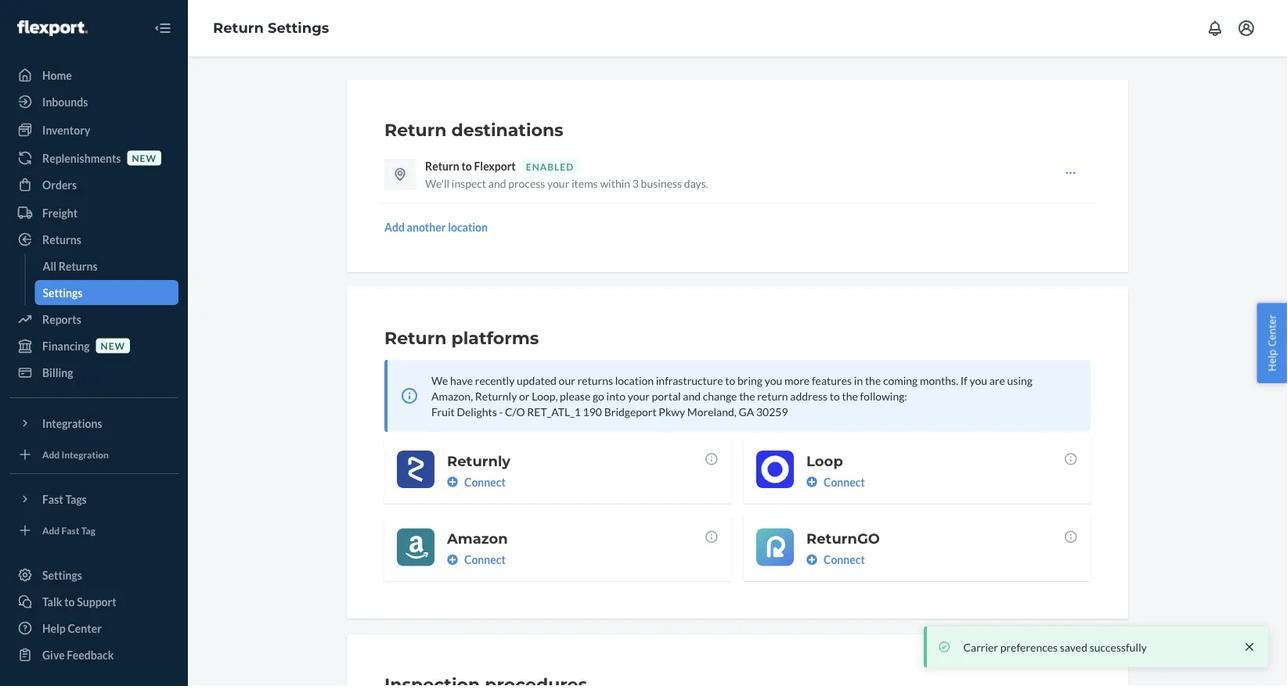 Task type: vqa. For each thing, say whether or not it's contained in the screenshot.
Learn more link
no



Task type: locate. For each thing, give the bounding box(es) containing it.
1 vertical spatial returns
[[59, 260, 98, 273]]

0 horizontal spatial location
[[448, 220, 488, 234]]

inventory link
[[9, 117, 179, 142]]

if
[[960, 374, 968, 387]]

and down infrastructure
[[683, 390, 701, 403]]

0 vertical spatial add
[[384, 220, 405, 234]]

the down in
[[842, 390, 858, 403]]

items
[[572, 177, 598, 190]]

0 vertical spatial your
[[547, 177, 569, 190]]

months.
[[920, 374, 958, 387]]

return destinations
[[384, 119, 564, 141]]

your
[[547, 177, 569, 190], [628, 390, 650, 403]]

to up "inspect"
[[461, 159, 472, 173]]

open account menu image
[[1237, 19, 1256, 38]]

fast inside "link"
[[61, 525, 79, 536]]

settings
[[268, 19, 329, 37], [43, 286, 83, 299], [42, 569, 82, 582]]

give
[[42, 649, 65, 662]]

connect link
[[806, 552, 1078, 568]]

into
[[606, 390, 626, 403]]

returnly inside we have recently updated our returns location infrastructure to bring you more features in the coming months. if you are using amazon, returnly or loop, please go into your portal and change the return address to the following: fruit delights - c/o ret_atl_1 190 bridgeport pkwy moreland, ga 30259
[[475, 390, 517, 403]]

new up "orders" link
[[132, 152, 157, 164]]

orders
[[42, 178, 77, 191]]

location up "into"
[[615, 374, 654, 387]]

your down enabled at left top
[[547, 177, 569, 190]]

delights
[[457, 405, 497, 418]]

fast left tag on the bottom of the page
[[61, 525, 79, 536]]

connect right plus circle icon at the bottom left of page
[[464, 476, 506, 489]]

fast
[[42, 493, 63, 506], [61, 525, 79, 536]]

please
[[560, 390, 591, 403]]

connect button down the loop in the right of the page
[[806, 474, 865, 490]]

connect for loop
[[824, 476, 865, 489]]

recently
[[475, 374, 515, 387]]

within
[[600, 177, 630, 190]]

integrations
[[42, 417, 102, 430]]

return for return destinations
[[384, 119, 447, 141]]

settings link up the "talk to support" button
[[9, 563, 179, 588]]

we'll inspect and process your items within 3 business days.
[[425, 177, 708, 190]]

you up return
[[765, 374, 782, 387]]

1 horizontal spatial help
[[1265, 350, 1279, 372]]

0 vertical spatial fast
[[42, 493, 63, 506]]

-
[[499, 405, 503, 418]]

help
[[1265, 350, 1279, 372], [42, 622, 66, 635]]

connect down the loop in the right of the page
[[824, 476, 865, 489]]

billing
[[42, 366, 73, 379]]

give feedback
[[42, 649, 114, 662]]

add left integration
[[42, 449, 60, 460]]

1 vertical spatial location
[[615, 374, 654, 387]]

1 vertical spatial help
[[42, 622, 66, 635]]

returnly down recently
[[475, 390, 517, 403]]

1 horizontal spatial help center
[[1265, 315, 1279, 372]]

0 vertical spatial center
[[1265, 315, 1279, 347]]

all returns link
[[35, 254, 179, 279]]

settings link down all returns link
[[35, 280, 179, 305]]

returnly
[[475, 390, 517, 403], [447, 453, 511, 470]]

return to flexport
[[425, 159, 516, 173]]

0 vertical spatial settings
[[268, 19, 329, 37]]

you right if
[[970, 374, 987, 387]]

connect down amazon
[[464, 554, 506, 567]]

amazon
[[447, 530, 508, 548]]

0 horizontal spatial new
[[101, 340, 125, 351]]

days.
[[684, 177, 708, 190]]

your up bridgeport in the bottom of the page
[[628, 390, 650, 403]]

1 horizontal spatial center
[[1265, 315, 1279, 347]]

have
[[450, 374, 473, 387]]

1 horizontal spatial you
[[970, 374, 987, 387]]

plus circle image
[[806, 477, 817, 488], [447, 555, 458, 566], [806, 555, 817, 566]]

reports link
[[9, 307, 179, 332]]

add inside "link"
[[42, 525, 60, 536]]

plus circle image down the loop in the right of the page
[[806, 477, 817, 488]]

return
[[213, 19, 264, 37], [384, 119, 447, 141], [425, 159, 459, 173], [384, 328, 447, 349]]

add another location
[[384, 220, 488, 234]]

add
[[384, 220, 405, 234], [42, 449, 60, 460], [42, 525, 60, 536]]

or
[[519, 390, 530, 403]]

help center link
[[9, 616, 179, 641]]

close navigation image
[[153, 19, 172, 38]]

1 vertical spatial help center
[[42, 622, 102, 635]]

help center
[[1265, 315, 1279, 372], [42, 622, 102, 635]]

open notifications image
[[1206, 19, 1225, 38]]

pkwy
[[659, 405, 685, 418]]

1 vertical spatial fast
[[61, 525, 79, 536]]

1 vertical spatial your
[[628, 390, 650, 403]]

returnly up plus circle icon at the bottom left of page
[[447, 453, 511, 470]]

new
[[132, 152, 157, 164], [101, 340, 125, 351]]

0 vertical spatial and
[[488, 177, 506, 190]]

connect button down amazon
[[447, 552, 506, 568]]

amazon,
[[431, 390, 473, 403]]

add integration link
[[9, 442, 179, 467]]

1 horizontal spatial your
[[628, 390, 650, 403]]

and
[[488, 177, 506, 190], [683, 390, 701, 403]]

bridgeport
[[604, 405, 657, 418]]

help center inside button
[[1265, 315, 1279, 372]]

carrier preferences saved successfully
[[963, 641, 1147, 654]]

return for return platforms
[[384, 328, 447, 349]]

1 horizontal spatial location
[[615, 374, 654, 387]]

connect button up amazon
[[447, 474, 506, 490]]

1 horizontal spatial and
[[683, 390, 701, 403]]

to inside button
[[64, 595, 75, 609]]

return for return settings
[[213, 19, 264, 37]]

inspect
[[452, 177, 486, 190]]

new down the reports link
[[101, 340, 125, 351]]

1 horizontal spatial new
[[132, 152, 157, 164]]

features
[[812, 374, 852, 387]]

bring
[[738, 374, 763, 387]]

the
[[865, 374, 881, 387], [739, 390, 755, 403], [842, 390, 858, 403]]

to right talk
[[64, 595, 75, 609]]

close toast image
[[1242, 640, 1257, 655]]

0 vertical spatial location
[[448, 220, 488, 234]]

0 vertical spatial help
[[1265, 350, 1279, 372]]

we
[[431, 374, 448, 387]]

go
[[593, 390, 604, 403]]

fast left tags
[[42, 493, 63, 506]]

returns down the freight on the left of page
[[42, 233, 81, 246]]

0 horizontal spatial center
[[68, 622, 102, 635]]

center
[[1265, 315, 1279, 347], [68, 622, 102, 635]]

loop,
[[532, 390, 558, 403]]

and down flexport
[[488, 177, 506, 190]]

2 vertical spatial add
[[42, 525, 60, 536]]

to
[[461, 159, 472, 173], [725, 374, 735, 387], [830, 390, 840, 403], [64, 595, 75, 609]]

the right in
[[865, 374, 881, 387]]

add left another
[[384, 220, 405, 234]]

ret_atl_1
[[527, 405, 581, 418]]

connect for amazon
[[464, 554, 506, 567]]

add down the fast tags
[[42, 525, 60, 536]]

0 vertical spatial help center
[[1265, 315, 1279, 372]]

talk
[[42, 595, 62, 609]]

the up ga
[[739, 390, 755, 403]]

all returns
[[43, 260, 98, 273]]

new for financing
[[101, 340, 125, 351]]

1 vertical spatial new
[[101, 340, 125, 351]]

location right another
[[448, 220, 488, 234]]

0 vertical spatial new
[[132, 152, 157, 164]]

plus circle image down returngo
[[806, 555, 817, 566]]

0 horizontal spatial you
[[765, 374, 782, 387]]

0 horizontal spatial help
[[42, 622, 66, 635]]

tags
[[65, 493, 87, 506]]

2 you from the left
[[970, 374, 987, 387]]

add inside "button"
[[384, 220, 405, 234]]

1 vertical spatial and
[[683, 390, 701, 403]]

connect button for amazon
[[447, 552, 506, 568]]

orders link
[[9, 172, 179, 197]]

returns link
[[9, 227, 179, 252]]

1 vertical spatial add
[[42, 449, 60, 460]]

inbounds link
[[9, 89, 179, 114]]

returns right all
[[59, 260, 98, 273]]

returns
[[42, 233, 81, 246], [59, 260, 98, 273]]

1 vertical spatial center
[[68, 622, 102, 635]]

2 horizontal spatial the
[[865, 374, 881, 387]]

190
[[583, 405, 602, 418]]

destinations
[[451, 119, 564, 141]]

connect
[[464, 476, 506, 489], [824, 476, 865, 489], [464, 554, 506, 567], [824, 554, 865, 567]]

0 vertical spatial returnly
[[475, 390, 517, 403]]

connect button
[[447, 474, 506, 490], [806, 474, 865, 490], [447, 552, 506, 568]]

integrations button
[[9, 411, 179, 436]]

plus circle image down amazon
[[447, 555, 458, 566]]



Task type: describe. For each thing, give the bounding box(es) containing it.
plus circle image
[[447, 477, 458, 488]]

enabled
[[526, 161, 574, 172]]

carrier
[[963, 641, 998, 654]]

1 vertical spatial returnly
[[447, 453, 511, 470]]

preferences
[[1000, 641, 1058, 654]]

0 vertical spatial settings link
[[35, 280, 179, 305]]

add fast tag
[[42, 525, 95, 536]]

connect button for loop
[[806, 474, 865, 490]]

return platforms
[[384, 328, 539, 349]]

talk to support button
[[9, 590, 179, 615]]

we have recently updated our returns location infrastructure to bring you more features in the coming months. if you are using amazon, returnly or loop, please go into your portal and change the return address to the following: fruit delights - c/o ret_atl_1 190 bridgeport pkwy moreland, ga 30259
[[431, 374, 1033, 418]]

more
[[784, 374, 810, 387]]

replenishments
[[42, 151, 121, 165]]

coming
[[883, 374, 918, 387]]

location inside we have recently updated our returns location infrastructure to bring you more features in the coming months. if you are using amazon, returnly or loop, please go into your portal and change the return address to the following: fruit delights - c/o ret_atl_1 190 bridgeport pkwy moreland, ga 30259
[[615, 374, 654, 387]]

1 vertical spatial settings link
[[9, 563, 179, 588]]

0 horizontal spatial your
[[547, 177, 569, 190]]

1 vertical spatial settings
[[43, 286, 83, 299]]

to up change
[[725, 374, 735, 387]]

0 horizontal spatial the
[[739, 390, 755, 403]]

following:
[[860, 390, 907, 403]]

add for add another location
[[384, 220, 405, 234]]

add for add fast tag
[[42, 525, 60, 536]]

fast tags button
[[9, 487, 179, 512]]

2 vertical spatial settings
[[42, 569, 82, 582]]

portal
[[652, 390, 681, 403]]

returngo
[[806, 530, 880, 548]]

add another location button
[[384, 219, 488, 235]]

billing link
[[9, 360, 179, 385]]

30259
[[756, 405, 788, 418]]

add fast tag link
[[9, 518, 179, 543]]

in
[[854, 374, 863, 387]]

successfully
[[1090, 641, 1147, 654]]

plus circle image inside connect link
[[806, 555, 817, 566]]

your inside we have recently updated our returns location infrastructure to bring you more features in the coming months. if you are using amazon, returnly or loop, please go into your portal and change the return address to the following: fruit delights - c/o ret_atl_1 190 bridgeport pkwy moreland, ga 30259
[[628, 390, 650, 403]]

another
[[407, 220, 446, 234]]

connect down returngo
[[824, 554, 865, 567]]

fruit
[[431, 405, 455, 418]]

home link
[[9, 63, 179, 88]]

help inside button
[[1265, 350, 1279, 372]]

return
[[757, 390, 788, 403]]

center inside button
[[1265, 315, 1279, 347]]

change
[[703, 390, 737, 403]]

0 vertical spatial returns
[[42, 233, 81, 246]]

freight link
[[9, 200, 179, 225]]

3
[[632, 177, 639, 190]]

loop
[[806, 453, 843, 470]]

return for return to flexport
[[425, 159, 459, 173]]

flexport logo image
[[17, 20, 88, 36]]

new for replenishments
[[132, 152, 157, 164]]

all
[[43, 260, 56, 273]]

home
[[42, 69, 72, 82]]

give feedback button
[[9, 643, 179, 668]]

0 horizontal spatial help center
[[42, 622, 102, 635]]

return settings
[[213, 19, 329, 37]]

feedback
[[67, 649, 114, 662]]

to down features
[[830, 390, 840, 403]]

help center button
[[1257, 303, 1287, 384]]

are
[[989, 374, 1005, 387]]

updated
[[517, 374, 557, 387]]

and inside we have recently updated our returns location infrastructure to bring you more features in the coming months. if you are using amazon, returnly or loop, please go into your portal and change the return address to the following: fruit delights - c/o ret_atl_1 190 bridgeport pkwy moreland, ga 30259
[[683, 390, 701, 403]]

our
[[559, 374, 575, 387]]

using
[[1007, 374, 1033, 387]]

inbounds
[[42, 95, 88, 108]]

flexport
[[474, 159, 516, 173]]

business
[[641, 177, 682, 190]]

location inside "button"
[[448, 220, 488, 234]]

add for add integration
[[42, 449, 60, 460]]

add integration
[[42, 449, 109, 460]]

process
[[508, 177, 545, 190]]

c/o
[[505, 405, 525, 418]]

talk to support
[[42, 595, 116, 609]]

moreland,
[[687, 405, 737, 418]]

address
[[790, 390, 828, 403]]

reports
[[42, 313, 81, 326]]

return settings link
[[213, 19, 329, 37]]

returns
[[577, 374, 613, 387]]

financing
[[42, 339, 90, 353]]

saved
[[1060, 641, 1087, 654]]

connect button for returnly
[[447, 474, 506, 490]]

1 you from the left
[[765, 374, 782, 387]]

we'll
[[425, 177, 450, 190]]

0 horizontal spatial and
[[488, 177, 506, 190]]

plus circle image for loop
[[806, 477, 817, 488]]

support
[[77, 595, 116, 609]]

freight
[[42, 206, 78, 220]]

1 horizontal spatial the
[[842, 390, 858, 403]]

infrastructure
[[656, 374, 723, 387]]

fast tags
[[42, 493, 87, 506]]

tag
[[81, 525, 95, 536]]

integration
[[61, 449, 109, 460]]

platforms
[[451, 328, 539, 349]]

connect for returnly
[[464, 476, 506, 489]]

fast inside dropdown button
[[42, 493, 63, 506]]

plus circle image for amazon
[[447, 555, 458, 566]]

ga
[[739, 405, 754, 418]]



